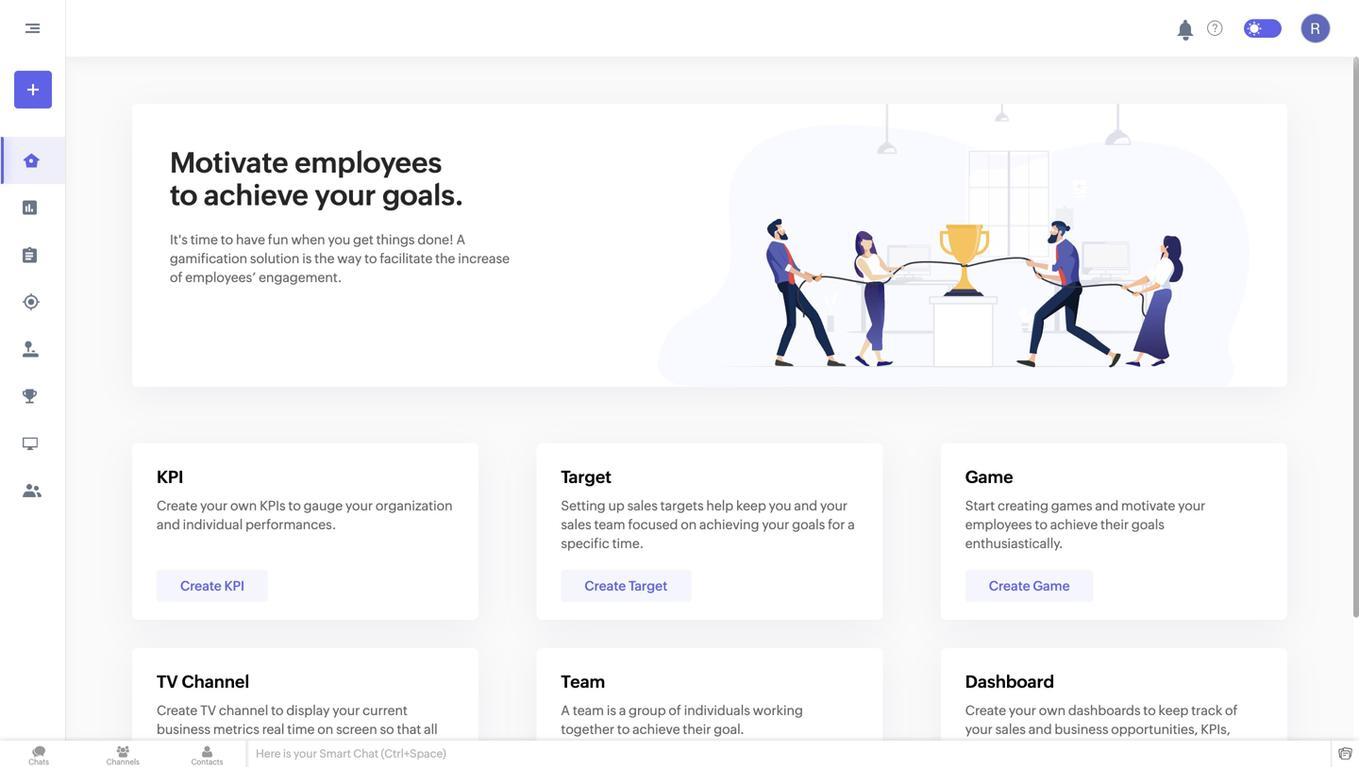 Task type: vqa. For each thing, say whether or not it's contained in the screenshot.
Smart
yes



Task type: describe. For each thing, give the bounding box(es) containing it.
goals.
[[382, 179, 464, 212]]

the inside create your own dashboards to keep track of your sales and business opportunities, kpis, targets, achievements and performances of the employees.
[[1235, 741, 1255, 756]]

increase
[[458, 251, 510, 266]]

is inside a team is a group of individuals working together to achieve their goal.
[[607, 704, 617, 719]]

and inside setting up sales targets help keep you and your sales team focused on achieving your goals for a specific time.
[[795, 499, 818, 514]]

all
[[424, 722, 438, 738]]

motivate
[[170, 146, 288, 179]]

gauge
[[304, 499, 343, 514]]

create for create kpi
[[180, 579, 222, 594]]

achieving
[[700, 518, 760, 533]]

motivate employees to achieve your goals.
[[170, 146, 464, 212]]

1 horizontal spatial target
[[629, 579, 668, 594]]

0 vertical spatial tv
[[157, 673, 178, 692]]

of right track
[[1226, 704, 1238, 719]]

it's
[[170, 232, 188, 247]]

targets,
[[966, 741, 1013, 756]]

to left the 'have'
[[221, 232, 233, 247]]

achieve inside the start creating games and motivate your employees to achieve their goals enthusiastically.
[[1051, 518, 1098, 533]]

team
[[561, 673, 606, 692]]

a inside setting up sales targets help keep you and your sales team focused on achieving your goals for a specific time.
[[848, 518, 855, 533]]

to inside "create your own kpis to gauge your organization and individual performances."
[[288, 499, 301, 514]]

together
[[561, 722, 615, 738]]

goals inside the start creating games and motivate your employees to achieve their goals enthusiastically.
[[1132, 518, 1165, 533]]

the inside create tv channel to display your current business metrics real time on screen so that all the employees are updated.
[[157, 741, 177, 756]]

tv inside create tv channel to display your current business metrics real time on screen so that all the employees are updated.
[[200, 704, 216, 719]]

channels image
[[84, 741, 162, 768]]

engagement.
[[259, 270, 342, 285]]

own for kpi
[[230, 499, 257, 514]]

goals inside setting up sales targets help keep you and your sales team focused on achieving your goals for a specific time.
[[793, 518, 826, 533]]

fun
[[268, 232, 289, 247]]

sales for dashboard
[[996, 722, 1026, 738]]

to inside motivate employees to achieve your goals.
[[170, 179, 198, 212]]

to inside create your own dashboards to keep track of your sales and business opportunities, kpis, targets, achievements and performances of the employees.
[[1144, 704, 1157, 719]]

way
[[337, 251, 362, 266]]

time.
[[612, 536, 644, 551]]

opportunities,
[[1112, 722, 1199, 738]]

on inside create tv channel to display your current business metrics real time on screen so that all the employees are updated.
[[318, 722, 334, 738]]

group
[[629, 704, 666, 719]]

create for create tv channel to display your current business metrics real time on screen so that all the employees are updated.
[[157, 704, 198, 719]]

it's time to have fun when you get things done! a gamification solution is the way to facilitate the increase of employees' engagement.
[[170, 232, 510, 285]]

games
[[1052, 499, 1093, 514]]

help image
[[1208, 20, 1224, 36]]

your up for
[[821, 499, 848, 514]]

have
[[236, 232, 265, 247]]

employees'
[[185, 270, 256, 285]]

enthusiastically.
[[966, 536, 1064, 551]]

on inside setting up sales targets help keep you and your sales team focused on achieving your goals for a specific time.
[[681, 518, 697, 533]]

kpis,
[[1201, 722, 1231, 738]]

here
[[256, 748, 281, 761]]

the down done!
[[436, 251, 456, 266]]

own for dashboard
[[1040, 704, 1066, 719]]

your left smart
[[294, 748, 317, 761]]

0 vertical spatial kpi
[[157, 468, 183, 487]]

create game
[[989, 579, 1071, 594]]

your up individual
[[200, 499, 228, 514]]

2 vertical spatial is
[[283, 748, 291, 761]]

your down dashboard
[[1009, 704, 1037, 719]]

tv channel
[[157, 673, 250, 692]]

time inside it's time to have fun when you get things done! a gamification solution is the way to facilitate the increase of employees' engagement.
[[191, 232, 218, 247]]

your right gauge
[[346, 499, 373, 514]]

create target
[[585, 579, 668, 594]]

create for create target
[[585, 579, 626, 594]]

to down get
[[365, 251, 377, 266]]

start
[[966, 499, 995, 514]]

keep for dashboard
[[1159, 704, 1189, 719]]

create your own kpis to gauge your organization and individual performances.
[[157, 499, 453, 533]]

a inside it's time to have fun when you get things done! a gamification solution is the way to facilitate the increase of employees' engagement.
[[457, 232, 466, 247]]

kpis
[[260, 499, 286, 514]]

channel
[[182, 673, 250, 692]]

current
[[363, 704, 408, 719]]

(ctrl+space)
[[381, 748, 446, 761]]

chat
[[354, 748, 379, 761]]

keep for target
[[737, 499, 767, 514]]

track
[[1192, 704, 1223, 719]]

the down when
[[315, 251, 335, 266]]

focused
[[628, 518, 678, 533]]

smart
[[320, 748, 351, 761]]

dashboard
[[966, 673, 1055, 692]]

channel
[[219, 704, 268, 719]]

create for create your own dashboards to keep track of your sales and business opportunities, kpis, targets, achievements and performances of the employees.
[[966, 704, 1007, 719]]

and down dashboards
[[1104, 741, 1128, 756]]

so
[[380, 722, 394, 738]]

create your own dashboards to keep track of your sales and business opportunities, kpis, targets, achievements and performances of the employees.
[[966, 704, 1255, 768]]

employees inside the start creating games and motivate your employees to achieve their goals enthusiastically.
[[966, 518, 1033, 533]]

of down kpis,
[[1220, 741, 1232, 756]]

business inside create your own dashboards to keep track of your sales and business opportunities, kpis, targets, achievements and performances of the employees.
[[1055, 722, 1109, 738]]



Task type: locate. For each thing, give the bounding box(es) containing it.
time up the updated.
[[287, 722, 315, 738]]

1 horizontal spatial own
[[1040, 704, 1066, 719]]

updated.
[[271, 741, 327, 756]]

kpi up individual
[[157, 468, 183, 487]]

a right for
[[848, 518, 855, 533]]

solution
[[250, 251, 300, 266]]

goal.
[[714, 722, 745, 738]]

you for target
[[769, 499, 792, 514]]

sales up the targets,
[[996, 722, 1026, 738]]

done!
[[418, 232, 454, 247]]

0 horizontal spatial keep
[[737, 499, 767, 514]]

a
[[848, 518, 855, 533], [619, 704, 626, 719]]

your up get
[[315, 179, 376, 212]]

1 vertical spatial tv
[[200, 704, 216, 719]]

business up contacts image in the bottom left of the page
[[157, 722, 211, 738]]

target down the time.
[[629, 579, 668, 594]]

that
[[397, 722, 421, 738]]

employees inside create tv channel to display your current business metrics real time on screen so that all the employees are updated.
[[180, 741, 246, 756]]

game down enthusiastically.
[[1033, 579, 1071, 594]]

0 horizontal spatial achieve
[[204, 179, 309, 212]]

0 vertical spatial achieve
[[204, 179, 309, 212]]

1 horizontal spatial tv
[[200, 704, 216, 719]]

2 horizontal spatial is
[[607, 704, 617, 719]]

1 vertical spatial achieve
[[1051, 518, 1098, 533]]

a
[[457, 232, 466, 247], [561, 704, 570, 719]]

goals
[[793, 518, 826, 533], [1132, 518, 1165, 533]]

0 horizontal spatial a
[[619, 704, 626, 719]]

1 horizontal spatial their
[[1101, 518, 1129, 533]]

1 business from the left
[[157, 722, 211, 738]]

1 horizontal spatial time
[[287, 722, 315, 738]]

you inside setting up sales targets help keep you and your sales team focused on achieving your goals for a specific time.
[[769, 499, 792, 514]]

performances.
[[246, 518, 337, 533]]

0 horizontal spatial you
[[328, 232, 351, 247]]

create
[[157, 499, 198, 514], [180, 579, 222, 594], [585, 579, 626, 594], [989, 579, 1031, 594], [157, 704, 198, 719], [966, 704, 1007, 719]]

is
[[302, 251, 312, 266], [607, 704, 617, 719], [283, 748, 291, 761]]

create inside "create your own kpis to gauge your organization and individual performances."
[[157, 499, 198, 514]]

keep inside create your own dashboards to keep track of your sales and business opportunities, kpis, targets, achievements and performances of the employees.
[[1159, 704, 1189, 719]]

1 horizontal spatial a
[[848, 518, 855, 533]]

gamification
[[170, 251, 248, 266]]

kpi
[[157, 468, 183, 487], [224, 579, 245, 594]]

0 vertical spatial sales
[[628, 499, 658, 514]]

get
[[353, 232, 374, 247]]

and inside the start creating games and motivate your employees to achieve their goals enthusiastically.
[[1096, 499, 1119, 514]]

individuals
[[684, 704, 751, 719]]

0 horizontal spatial kpi
[[157, 468, 183, 487]]

1 vertical spatial sales
[[561, 518, 592, 533]]

to down group
[[618, 722, 630, 738]]

sales up focused
[[628, 499, 658, 514]]

achieve down games
[[1051, 518, 1098, 533]]

0 vertical spatial team
[[594, 518, 626, 533]]

1 horizontal spatial goals
[[1132, 518, 1165, 533]]

you
[[328, 232, 351, 247], [769, 499, 792, 514]]

employees inside motivate employees to achieve your goals.
[[295, 146, 442, 179]]

1 horizontal spatial kpi
[[224, 579, 245, 594]]

0 vertical spatial target
[[561, 468, 612, 487]]

sales
[[628, 499, 658, 514], [561, 518, 592, 533], [996, 722, 1026, 738]]

1 vertical spatial own
[[1040, 704, 1066, 719]]

target
[[561, 468, 612, 487], [629, 579, 668, 594]]

0 vertical spatial time
[[191, 232, 218, 247]]

1 vertical spatial employees
[[966, 518, 1033, 533]]

is inside it's time to have fun when you get things done! a gamification solution is the way to facilitate the increase of employees' engagement.
[[302, 251, 312, 266]]

your right achieving
[[762, 518, 790, 533]]

are
[[249, 741, 268, 756]]

achieve inside motivate employees to achieve your goals.
[[204, 179, 309, 212]]

employees up enthusiastically.
[[966, 518, 1033, 533]]

2 business from the left
[[1055, 722, 1109, 738]]

2 vertical spatial employees
[[180, 741, 246, 756]]

facilitate
[[380, 251, 433, 266]]

creating
[[998, 499, 1049, 514]]

setting
[[561, 499, 606, 514]]

create down specific
[[585, 579, 626, 594]]

0 horizontal spatial a
[[457, 232, 466, 247]]

time inside create tv channel to display your current business metrics real time on screen so that all the employees are updated.
[[287, 722, 315, 738]]

keep up achieving
[[737, 499, 767, 514]]

1 horizontal spatial on
[[681, 518, 697, 533]]

a right done!
[[457, 232, 466, 247]]

the down tv channel
[[157, 741, 177, 756]]

of
[[170, 270, 183, 285], [669, 704, 682, 719], [1226, 704, 1238, 719], [1220, 741, 1232, 756]]

2 horizontal spatial employees
[[966, 518, 1033, 533]]

and left individual
[[157, 518, 180, 533]]

0 vertical spatial you
[[328, 232, 351, 247]]

create tv channel to display your current business metrics real time on screen so that all the employees are updated.
[[157, 704, 438, 756]]

their inside a team is a group of individuals working together to achieve their goal.
[[683, 722, 712, 738]]

achieve
[[204, 179, 309, 212], [1051, 518, 1098, 533], [633, 722, 680, 738]]

kpi down individual
[[224, 579, 245, 594]]

0 horizontal spatial on
[[318, 722, 334, 738]]

specific
[[561, 536, 610, 551]]

your inside create tv channel to display your current business metrics real time on screen so that all the employees are updated.
[[333, 704, 360, 719]]

1 horizontal spatial achieve
[[633, 722, 680, 738]]

1 vertical spatial game
[[1033, 579, 1071, 594]]

motivate
[[1122, 499, 1176, 514]]

1 horizontal spatial you
[[769, 499, 792, 514]]

is down when
[[302, 251, 312, 266]]

0 horizontal spatial business
[[157, 722, 211, 738]]

0 vertical spatial a
[[848, 518, 855, 533]]

create down dashboard
[[966, 704, 1007, 719]]

0 vertical spatial a
[[457, 232, 466, 247]]

your right motivate
[[1179, 499, 1206, 514]]

game up start
[[966, 468, 1014, 487]]

up
[[609, 499, 625, 514]]

0 vertical spatial is
[[302, 251, 312, 266]]

a left group
[[619, 704, 626, 719]]

1 vertical spatial a
[[561, 704, 570, 719]]

achievements
[[1016, 741, 1102, 756]]

on down display
[[318, 722, 334, 738]]

working
[[753, 704, 803, 719]]

dashboards
[[1069, 704, 1141, 719]]

1 horizontal spatial employees
[[295, 146, 442, 179]]

sales inside create your own dashboards to keep track of your sales and business opportunities, kpis, targets, achievements and performances of the employees.
[[996, 722, 1026, 738]]

2 horizontal spatial achieve
[[1051, 518, 1098, 533]]

you for motivate employees
[[328, 232, 351, 247]]

1 goals from the left
[[793, 518, 826, 533]]

real
[[262, 722, 285, 738]]

time
[[191, 232, 218, 247], [287, 722, 315, 738]]

the
[[315, 251, 335, 266], [436, 251, 456, 266], [157, 741, 177, 756], [1235, 741, 1255, 756]]

your up screen
[[333, 704, 360, 719]]

you right help at the right
[[769, 499, 792, 514]]

1 vertical spatial keep
[[1159, 704, 1189, 719]]

your inside motivate employees to achieve your goals.
[[315, 179, 376, 212]]

create kpi
[[180, 579, 245, 594]]

1 vertical spatial their
[[683, 722, 712, 738]]

targets
[[661, 499, 704, 514]]

your up the targets,
[[966, 722, 993, 738]]

chats image
[[0, 741, 78, 768]]

and up achievements
[[1029, 722, 1053, 738]]

employees.
[[966, 760, 1037, 768]]

of right group
[[669, 704, 682, 719]]

is right the here
[[283, 748, 291, 761]]

business
[[157, 722, 211, 738], [1055, 722, 1109, 738]]

goals left for
[[793, 518, 826, 533]]

0 vertical spatial their
[[1101, 518, 1129, 533]]

1 vertical spatial on
[[318, 722, 334, 738]]

here is your smart chat (ctrl+space)
[[256, 748, 446, 761]]

a inside a team is a group of individuals working together to achieve their goal.
[[619, 704, 626, 719]]

1 horizontal spatial is
[[302, 251, 312, 266]]

when
[[291, 232, 325, 247]]

1 horizontal spatial business
[[1055, 722, 1109, 738]]

display
[[286, 704, 330, 719]]

to inside the start creating games and motivate your employees to achieve their goals enthusiastically.
[[1035, 518, 1048, 533]]

team up 'together'
[[573, 704, 604, 719]]

1 horizontal spatial a
[[561, 704, 570, 719]]

for
[[828, 518, 846, 533]]

0 vertical spatial employees
[[295, 146, 442, 179]]

business inside create tv channel to display your current business metrics real time on screen so that all the employees are updated.
[[157, 722, 211, 738]]

team down up
[[594, 518, 626, 533]]

performances
[[1130, 741, 1217, 756]]

1 vertical spatial you
[[769, 499, 792, 514]]

own inside create your own dashboards to keep track of your sales and business opportunities, kpis, targets, achievements and performances of the employees.
[[1040, 704, 1066, 719]]

list
[[0, 137, 65, 515]]

own inside "create your own kpis to gauge your organization and individual performances."
[[230, 499, 257, 514]]

to inside create tv channel to display your current business metrics real time on screen so that all the employees are updated.
[[271, 704, 284, 719]]

their down individuals
[[683, 722, 712, 738]]

to
[[170, 179, 198, 212], [221, 232, 233, 247], [365, 251, 377, 266], [288, 499, 301, 514], [1035, 518, 1048, 533], [271, 704, 284, 719], [1144, 704, 1157, 719], [618, 722, 630, 738]]

their inside the start creating games and motivate your employees to achieve their goals enthusiastically.
[[1101, 518, 1129, 533]]

tv
[[157, 673, 178, 692], [200, 704, 216, 719]]

goals down motivate
[[1132, 518, 1165, 533]]

0 horizontal spatial is
[[283, 748, 291, 761]]

on
[[681, 518, 697, 533], [318, 722, 334, 738]]

business down dashboards
[[1055, 722, 1109, 738]]

metrics
[[213, 722, 260, 738]]

create for create game
[[989, 579, 1031, 594]]

a inside a team is a group of individuals working together to achieve their goal.
[[561, 704, 570, 719]]

achieve up the 'have'
[[204, 179, 309, 212]]

keep inside setting up sales targets help keep you and your sales team focused on achieving your goals for a specific time.
[[737, 499, 767, 514]]

start creating games and motivate your employees to achieve their goals enthusiastically.
[[966, 499, 1206, 551]]

a team is a group of individuals working together to achieve their goal.
[[561, 704, 803, 738]]

1 vertical spatial a
[[619, 704, 626, 719]]

0 horizontal spatial target
[[561, 468, 612, 487]]

own up achievements
[[1040, 704, 1066, 719]]

1 horizontal spatial sales
[[628, 499, 658, 514]]

you inside it's time to have fun when you get things done! a gamification solution is the way to facilitate the increase of employees' engagement.
[[328, 232, 351, 247]]

sales for target
[[561, 518, 592, 533]]

and inside "create your own kpis to gauge your organization and individual performances."
[[157, 518, 180, 533]]

of down 'gamification'
[[170, 270, 183, 285]]

create down individual
[[180, 579, 222, 594]]

a up 'together'
[[561, 704, 570, 719]]

create inside create your own dashboards to keep track of your sales and business opportunities, kpis, targets, achievements and performances of the employees.
[[966, 704, 1007, 719]]

you up way
[[328, 232, 351, 247]]

employees up get
[[295, 146, 442, 179]]

to up it's
[[170, 179, 198, 212]]

help
[[707, 499, 734, 514]]

0 horizontal spatial tv
[[157, 673, 178, 692]]

0 vertical spatial own
[[230, 499, 257, 514]]

0 vertical spatial keep
[[737, 499, 767, 514]]

1 horizontal spatial keep
[[1159, 704, 1189, 719]]

create down enthusiastically.
[[989, 579, 1031, 594]]

2 goals from the left
[[1132, 518, 1165, 533]]

tv left channel
[[157, 673, 178, 692]]

game
[[966, 468, 1014, 487], [1033, 579, 1071, 594]]

tv down tv channel
[[200, 704, 216, 719]]

keep up 'opportunities,'
[[1159, 704, 1189, 719]]

to inside a team is a group of individuals working together to achieve their goal.
[[618, 722, 630, 738]]

create up individual
[[157, 499, 198, 514]]

0 horizontal spatial time
[[191, 232, 218, 247]]

own
[[230, 499, 257, 514], [1040, 704, 1066, 719]]

of inside it's time to have fun when you get things done! a gamification solution is the way to facilitate the increase of employees' engagement.
[[170, 270, 183, 285]]

your inside the start creating games and motivate your employees to achieve their goals enthusiastically.
[[1179, 499, 1206, 514]]

user image
[[1301, 13, 1332, 43]]

1 horizontal spatial game
[[1033, 579, 1071, 594]]

your
[[315, 179, 376, 212], [200, 499, 228, 514], [346, 499, 373, 514], [821, 499, 848, 514], [1179, 499, 1206, 514], [762, 518, 790, 533], [333, 704, 360, 719], [1009, 704, 1037, 719], [966, 722, 993, 738], [294, 748, 317, 761]]

1 vertical spatial kpi
[[224, 579, 245, 594]]

organization
[[376, 499, 453, 514]]

2 horizontal spatial sales
[[996, 722, 1026, 738]]

0 horizontal spatial sales
[[561, 518, 592, 533]]

0 horizontal spatial goals
[[793, 518, 826, 533]]

0 horizontal spatial game
[[966, 468, 1014, 487]]

to up 'opportunities,'
[[1144, 704, 1157, 719]]

1 vertical spatial target
[[629, 579, 668, 594]]

1 vertical spatial time
[[287, 722, 315, 738]]

0 vertical spatial on
[[681, 518, 697, 533]]

sales down the setting in the left of the page
[[561, 518, 592, 533]]

2 vertical spatial achieve
[[633, 722, 680, 738]]

and right help at the right
[[795, 499, 818, 514]]

contacts image
[[168, 741, 246, 768]]

and right games
[[1096, 499, 1119, 514]]

and
[[795, 499, 818, 514], [1096, 499, 1119, 514], [157, 518, 180, 533], [1029, 722, 1053, 738], [1104, 741, 1128, 756]]

0 horizontal spatial their
[[683, 722, 712, 738]]

things
[[376, 232, 415, 247]]

screen
[[336, 722, 377, 738]]

0 horizontal spatial own
[[230, 499, 257, 514]]

to up performances.
[[288, 499, 301, 514]]

team inside a team is a group of individuals working together to achieve their goal.
[[573, 704, 604, 719]]

target up the setting in the left of the page
[[561, 468, 612, 487]]

achieve down group
[[633, 722, 680, 738]]

of inside a team is a group of individuals working together to achieve their goal.
[[669, 704, 682, 719]]

to down creating
[[1035, 518, 1048, 533]]

their
[[1101, 518, 1129, 533], [683, 722, 712, 738]]

1 vertical spatial team
[[573, 704, 604, 719]]

create down tv channel
[[157, 704, 198, 719]]

create for create your own kpis to gauge your organization and individual performances.
[[157, 499, 198, 514]]

individual
[[183, 518, 243, 533]]

create inside create tv channel to display your current business metrics real time on screen so that all the employees are updated.
[[157, 704, 198, 719]]

the right performances
[[1235, 741, 1255, 756]]

team inside setting up sales targets help keep you and your sales team focused on achieving your goals for a specific time.
[[594, 518, 626, 533]]

achieve inside a team is a group of individuals working together to achieve their goal.
[[633, 722, 680, 738]]

0 horizontal spatial employees
[[180, 741, 246, 756]]

2 vertical spatial sales
[[996, 722, 1026, 738]]

time up 'gamification'
[[191, 232, 218, 247]]

to up real
[[271, 704, 284, 719]]

their down motivate
[[1101, 518, 1129, 533]]

on down "targets"
[[681, 518, 697, 533]]

employees down metrics
[[180, 741, 246, 756]]

0 vertical spatial game
[[966, 468, 1014, 487]]

setting up sales targets help keep you and your sales team focused on achieving your goals for a specific time.
[[561, 499, 855, 551]]

is up 'together'
[[607, 704, 617, 719]]

1 vertical spatial is
[[607, 704, 617, 719]]

own left the kpis
[[230, 499, 257, 514]]



